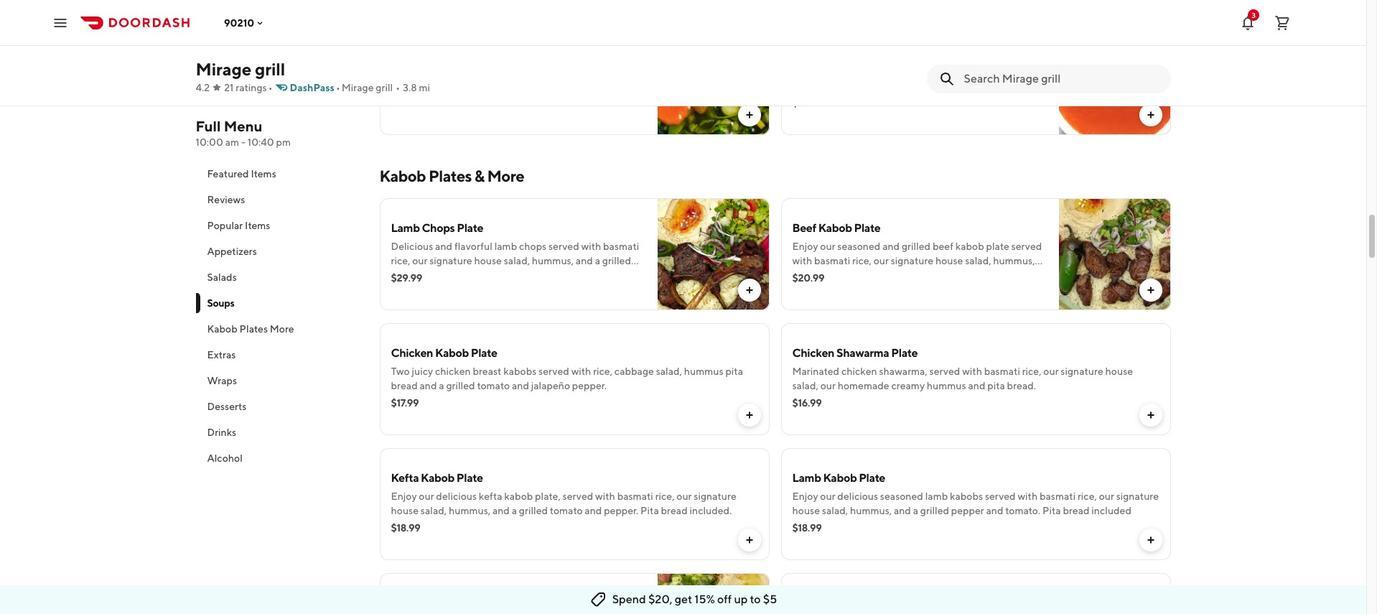 Task type: describe. For each thing, give the bounding box(es) containing it.
house inside beef kabob plate enjoy our seasoned and grilled beef kabob plate served with basmati rice, our signature house salad, hummus, and a grilled tomato and pepper. pita bread included.
[[936, 255, 963, 266]]

pita for lamb kabob plate
[[1043, 505, 1061, 516]]

homemade tomato soup served with pita chips on the side. $7.99
[[792, 65, 1036, 108]]

mi
[[419, 82, 430, 93]]

served inside lamb chops plate delicious and flavorful lamb chops served with basmati rice, our signature house salad, hummus, and a grilled tomato and pepper.
[[549, 241, 579, 252]]

veggie kabob plate image
[[657, 573, 770, 614]]

90210 button
[[224, 17, 266, 28]]

pepper. inside beef kabob plate enjoy our seasoned and grilled beef kabob plate served with basmati rice, our signature house salad, hummus, and a grilled tomato and pepper. pita bread included.
[[904, 269, 939, 281]]

vegetable soup image
[[657, 23, 770, 135]]

items for featured items
[[251, 168, 276, 180]]

to
[[750, 592, 761, 606]]

mirage grill • 3.8 mi
[[342, 82, 430, 93]]

drinks button
[[196, 419, 362, 445]]

kabob plates more button
[[196, 316, 362, 342]]

and inside chicken shawarma plate marinated chicken shawarma, served with basmati rice, our signature house salad, our homemade creamy hummus and pita bread. $16.99
[[968, 380, 986, 391]]

$29.99
[[391, 272, 422, 284]]

soup.
[[524, 73, 548, 84]]

Item Search search field
[[964, 71, 1159, 87]]

hummus, inside lamb chops plate delicious and flavorful lamb chops served with basmati rice, our signature house salad, hummus, and a grilled tomato and pepper.
[[532, 255, 574, 266]]

pepper. inside lamb chops plate delicious and flavorful lamb chops served with basmati rice, our signature house salad, hummus, and a grilled tomato and pepper.
[[445, 269, 480, 281]]

plates for more
[[240, 323, 268, 335]]

lamb inside lamb kabob plate enjoy our delicious seasoned lamb kabobs served with basmati rice, our signature house salad, hummus, and a grilled pepper and tomato. pita bread included $18.99
[[925, 490, 948, 502]]

full menu 10:00 am - 10:40 pm
[[196, 118, 291, 148]]

kabob plates & more
[[380, 167, 524, 185]]

enjoy for lamb
[[792, 490, 818, 502]]

&
[[475, 167, 484, 185]]

kefta
[[479, 490, 502, 502]]

wraps
[[207, 375, 237, 386]]

assorted
[[435, 73, 474, 84]]

menu
[[224, 118, 263, 134]]

delicious inside lamb chops plate delicious and flavorful lamb chops served with basmati rice, our signature house salad, hummus, and a grilled tomato and pepper.
[[391, 241, 433, 252]]

get
[[675, 592, 692, 606]]

3
[[1252, 10, 1256, 19]]

cabbage
[[615, 366, 654, 377]]

jalapeño
[[531, 380, 570, 391]]

a inside kefta kabob plate enjoy our delicious kefta kabob plate, served with basmati rice, our signature house salad, hummus, and a grilled tomato and pepper. pita bread included. $18.99
[[512, 505, 517, 516]]

desserts
[[207, 401, 247, 412]]

appetizers button
[[196, 238, 362, 264]]

bread inside chicken kabob plate two juicy chicken breast kabobs served with rice, cabbage salad, hummus pita bread and a grilled tomato and jalapeño pepper. $17.99
[[391, 380, 418, 391]]

the
[[1021, 65, 1036, 77]]

a inside beef kabob plate enjoy our seasoned and grilled beef kabob plate served with basmati rice, our signature house salad, hummus, and a grilled tomato and pepper. pita bread included.
[[812, 269, 817, 281]]

• for mirage grill • 3.8 mi
[[396, 82, 400, 93]]

house inside kefta kabob plate enjoy our delicious kefta kabob plate, served with basmati rice, our signature house salad, hummus, and a grilled tomato and pepper. pita bread included. $18.99
[[391, 505, 419, 516]]

rice, inside chicken shawarma plate marinated chicken shawarma, served with basmati rice, our signature house salad, our homemade creamy hummus and pita bread. $16.99
[[1022, 366, 1042, 377]]

10:40
[[248, 136, 274, 148]]

wraps button
[[196, 368, 362, 394]]

desserts button
[[196, 394, 362, 419]]

shawarma,
[[879, 366, 928, 377]]

$16.99
[[792, 397, 822, 409]]

served inside beef kabob plate enjoy our seasoned and grilled beef kabob plate served with basmati rice, our signature house salad, hummus, and a grilled tomato and pepper. pita bread included.
[[1012, 241, 1042, 252]]

marinated
[[792, 366, 840, 377]]

$7.99
[[792, 97, 817, 108]]

reviews button
[[196, 187, 362, 213]]

90210
[[224, 17, 254, 28]]

featured items
[[207, 168, 276, 180]]

salad, inside lamb chops plate delicious and flavorful lamb chops served with basmati rice, our signature house salad, hummus, and a grilled tomato and pepper.
[[504, 255, 530, 266]]

pita inside chicken kabob plate two juicy chicken breast kabobs served with rice, cabbage salad, hummus pita bread and a grilled tomato and jalapeño pepper. $17.99
[[726, 366, 743, 377]]

tomato inside lamb chops plate delicious and flavorful lamb chops served with basmati rice, our signature house salad, hummus, and a grilled tomato and pepper.
[[391, 269, 424, 281]]

homemade
[[838, 380, 890, 391]]

-
[[241, 136, 246, 148]]

featured
[[207, 168, 249, 180]]

enjoy for kefta
[[391, 490, 417, 502]]

$20.99
[[792, 272, 825, 284]]

$5
[[763, 592, 777, 606]]

lamb chops plate delicious and flavorful lamb chops served with basmati rice, our signature house salad, hummus, and a grilled tomato and pepper.
[[391, 221, 639, 281]]

hummus, inside lamb kabob plate enjoy our delicious seasoned lamb kabobs served with basmati rice, our signature house salad, hummus, and a grilled pepper and tomato. pita bread included $18.99
[[850, 505, 892, 516]]

bread inside beef kabob plate enjoy our seasoned and grilled beef kabob plate served with basmati rice, our signature house salad, hummus, and a grilled tomato and pepper. pita bread included.
[[961, 269, 988, 281]]

grilled inside lamb chops plate delicious and flavorful lamb chops served with basmati rice, our signature house salad, hummus, and a grilled tomato and pepper.
[[602, 255, 631, 266]]

chicken shawarma plate marinated chicken shawarma, served with basmati rice, our signature house salad, our homemade creamy hummus and pita bread. $16.99
[[792, 346, 1133, 409]]

lamb kabob plate enjoy our delicious seasoned lamb kabobs served with basmati rice, our signature house salad, hummus, and a grilled pepper and tomato. pita bread included $18.99
[[792, 471, 1159, 534]]

signature inside lamb chops plate delicious and flavorful lamb chops served with basmati rice, our signature house salad, hummus, and a grilled tomato and pepper.
[[430, 255, 472, 266]]

with inside "homemade tomato soup served with pita chips on the side. $7.99"
[[940, 65, 960, 77]]

drinks
[[207, 427, 236, 438]]

lamb inside lamb chops plate delicious and flavorful lamb chops served with basmati rice, our signature house salad, hummus, and a grilled tomato and pepper.
[[495, 241, 517, 252]]

plate for lamb kabob plate
[[859, 471, 886, 485]]

dashpass •
[[290, 82, 340, 93]]

beef
[[792, 221, 816, 235]]

grilled inside chicken kabob plate two juicy chicken breast kabobs served with rice, cabbage salad, hummus pita bread and a grilled tomato and jalapeño pepper. $17.99
[[446, 380, 475, 391]]

salads button
[[196, 264, 362, 290]]

popular items button
[[196, 213, 362, 238]]

chips
[[981, 65, 1005, 77]]

pita inside "homemade tomato soup served with pita chips on the side. $7.99"
[[962, 65, 979, 77]]

mirage for mirage grill • 3.8 mi
[[342, 82, 374, 93]]

side.
[[792, 80, 813, 91]]

breast
[[473, 366, 502, 377]]

3.8
[[403, 82, 417, 93]]

delicious assorted vegetable soup. $6.99
[[391, 73, 548, 101]]

grill for mirage grill
[[255, 59, 285, 79]]

plate for kefta kabob plate
[[457, 471, 483, 485]]

rice, inside kefta kabob plate enjoy our delicious kefta kabob plate, served with basmati rice, our signature house salad, hummus, and a grilled tomato and pepper. pita bread included. $18.99
[[655, 490, 675, 502]]

2 • from the left
[[336, 82, 340, 93]]

tomato soup image
[[1059, 23, 1171, 135]]

kabob inside kefta kabob plate enjoy our delicious kefta kabob plate, served with basmati rice, our signature house salad, hummus, and a grilled tomato and pepper. pita bread included. $18.99
[[504, 490, 533, 502]]

4.2
[[196, 82, 210, 93]]

chicken inside chicken kabob plate two juicy chicken breast kabobs served with rice, cabbage salad, hummus pita bread and a grilled tomato and jalapeño pepper. $17.99
[[435, 366, 471, 377]]

flavorful
[[455, 241, 493, 252]]

hummus inside chicken kabob plate two juicy chicken breast kabobs served with rice, cabbage salad, hummus pita bread and a grilled tomato and jalapeño pepper. $17.99
[[684, 366, 724, 377]]

vegetable
[[476, 73, 522, 84]]

$17.99
[[391, 397, 419, 409]]

basmati inside kefta kabob plate enjoy our delicious kefta kabob plate, served with basmati rice, our signature house salad, hummus, and a grilled tomato and pepper. pita bread included. $18.99
[[617, 490, 653, 502]]

notification bell image
[[1240, 14, 1257, 31]]

appetizers
[[207, 246, 257, 257]]

soups
[[207, 297, 235, 309]]

served inside "homemade tomato soup served with pita chips on the side. $7.99"
[[907, 65, 938, 77]]

beef kabob plate image
[[1059, 198, 1171, 310]]

kabob plates more
[[207, 323, 294, 335]]

with inside lamb kabob plate enjoy our delicious seasoned lamb kabobs served with basmati rice, our signature house salad, hummus, and a grilled pepper and tomato. pita bread included $18.99
[[1018, 490, 1038, 502]]

lamb for lamb kabob plate
[[792, 471, 821, 485]]

spend
[[612, 592, 646, 606]]

tomato.
[[1006, 505, 1041, 516]]

basmati inside chicken shawarma plate marinated chicken shawarma, served with basmati rice, our signature house salad, our homemade creamy hummus and pita bread. $16.99
[[984, 366, 1020, 377]]

with inside beef kabob plate enjoy our seasoned and grilled beef kabob plate served with basmati rice, our signature house salad, hummus, and a grilled tomato and pepper. pita bread included.
[[792, 255, 812, 266]]

pepper. inside kefta kabob plate enjoy our delicious kefta kabob plate, served with basmati rice, our signature house salad, hummus, and a grilled tomato and pepper. pita bread included. $18.99
[[604, 505, 639, 516]]

0 items, open order cart image
[[1274, 14, 1291, 31]]

hummus inside chicken shawarma plate marinated chicken shawarma, served with basmati rice, our signature house salad, our homemade creamy hummus and pita bread. $16.99
[[927, 380, 966, 391]]

on
[[1007, 65, 1019, 77]]

more inside kabob plates more button
[[270, 323, 294, 335]]

$20,
[[648, 592, 673, 606]]

reviews
[[207, 194, 245, 205]]

served inside chicken kabob plate two juicy chicken breast kabobs served with rice, cabbage salad, hummus pita bread and a grilled tomato and jalapeño pepper. $17.99
[[539, 366, 569, 377]]

pepper. inside chicken kabob plate two juicy chicken breast kabobs served with rice, cabbage salad, hummus pita bread and a grilled tomato and jalapeño pepper. $17.99
[[572, 380, 607, 391]]

basmati inside lamb kabob plate enjoy our delicious seasoned lamb kabobs served with basmati rice, our signature house salad, hummus, and a grilled pepper and tomato. pita bread included $18.99
[[1040, 490, 1076, 502]]

signature inside lamb kabob plate enjoy our delicious seasoned lamb kabobs served with basmati rice, our signature house salad, hummus, and a grilled pepper and tomato. pita bread included $18.99
[[1116, 490, 1159, 502]]

a inside lamb chops plate delicious and flavorful lamb chops served with basmati rice, our signature house salad, hummus, and a grilled tomato and pepper.
[[595, 255, 600, 266]]

juicy
[[412, 366, 433, 377]]

chicken inside chicken shawarma plate marinated chicken shawarma, served with basmati rice, our signature house salad, our homemade creamy hummus and pita bread. $16.99
[[842, 366, 877, 377]]

21 ratings •
[[224, 82, 273, 93]]

kabobs inside chicken kabob plate two juicy chicken breast kabobs served with rice, cabbage salad, hummus pita bread and a grilled tomato and jalapeño pepper. $17.99
[[504, 366, 537, 377]]

kabob for lamb kabob plate
[[823, 471, 857, 485]]

delicious for lamb kabob plate
[[838, 490, 878, 502]]

rice, inside beef kabob plate enjoy our seasoned and grilled beef kabob plate served with basmati rice, our signature house salad, hummus, and a grilled tomato and pepper. pita bread included.
[[852, 255, 872, 266]]

hummus, inside beef kabob plate enjoy our seasoned and grilled beef kabob plate served with basmati rice, our signature house salad, hummus, and a grilled tomato and pepper. pita bread included.
[[993, 255, 1035, 266]]

alcohol
[[207, 452, 243, 464]]

tomato inside kefta kabob plate enjoy our delicious kefta kabob plate, served with basmati rice, our signature house salad, hummus, and a grilled tomato and pepper. pita bread included. $18.99
[[550, 505, 583, 516]]

with inside chicken kabob plate two juicy chicken breast kabobs served with rice, cabbage salad, hummus pita bread and a grilled tomato and jalapeño pepper. $17.99
[[571, 366, 591, 377]]



Task type: vqa. For each thing, say whether or not it's contained in the screenshot.


Task type: locate. For each thing, give the bounding box(es) containing it.
pita
[[941, 269, 959, 281], [641, 505, 659, 516], [1043, 505, 1061, 516]]

kabobs inside lamb kabob plate enjoy our delicious seasoned lamb kabobs served with basmati rice, our signature house salad, hummus, and a grilled pepper and tomato. pita bread included $18.99
[[950, 490, 983, 502]]

house inside lamb kabob plate enjoy our delicious seasoned lamb kabobs served with basmati rice, our signature house salad, hummus, and a grilled pepper and tomato. pita bread included $18.99
[[792, 505, 820, 516]]

popular
[[207, 220, 243, 231]]

2 chicken from the left
[[842, 366, 877, 377]]

with inside kefta kabob plate enjoy our delicious kefta kabob plate, served with basmati rice, our signature house salad, hummus, and a grilled tomato and pepper. pita bread included. $18.99
[[595, 490, 615, 502]]

kabob for chicken kabob plate
[[435, 346, 469, 360]]

2 vertical spatial pita
[[988, 380, 1005, 391]]

served inside kefta kabob plate enjoy our delicious kefta kabob plate, served with basmati rice, our signature house salad, hummus, and a grilled tomato and pepper. pita bread included. $18.99
[[563, 490, 593, 502]]

pita for kefta kabob plate
[[641, 505, 659, 516]]

with inside lamb chops plate delicious and flavorful lamb chops served with basmati rice, our signature house salad, hummus, and a grilled tomato and pepper.
[[581, 241, 601, 252]]

plates up the extras button
[[240, 323, 268, 335]]

chops
[[519, 241, 547, 252]]

enjoy inside kefta kabob plate enjoy our delicious kefta kabob plate, served with basmati rice, our signature house salad, hummus, and a grilled tomato and pepper. pita bread included. $18.99
[[391, 490, 417, 502]]

kabob inside button
[[207, 323, 238, 335]]

mirage for mirage grill
[[196, 59, 251, 79]]

salad,
[[504, 255, 530, 266], [965, 255, 991, 266], [656, 366, 682, 377], [792, 380, 819, 391], [421, 505, 447, 516], [822, 505, 848, 516]]

chicken up marinated
[[792, 346, 835, 360]]

0 horizontal spatial kabobs
[[504, 366, 537, 377]]

• left 3.8
[[396, 82, 400, 93]]

0 horizontal spatial pita
[[726, 366, 743, 377]]

0 horizontal spatial hummus
[[684, 366, 724, 377]]

1 vertical spatial hummus
[[927, 380, 966, 391]]

1 horizontal spatial hummus
[[927, 380, 966, 391]]

delicious
[[436, 490, 477, 502], [838, 490, 878, 502]]

1 vertical spatial kabobs
[[950, 490, 983, 502]]

our
[[820, 241, 836, 252], [412, 255, 428, 266], [874, 255, 889, 266], [1044, 366, 1059, 377], [821, 380, 836, 391], [419, 490, 434, 502], [677, 490, 692, 502], [820, 490, 836, 502], [1099, 490, 1114, 502]]

0 horizontal spatial chicken
[[391, 346, 433, 360]]

served right 'chops'
[[549, 241, 579, 252]]

grilled inside lamb kabob plate enjoy our delicious seasoned lamb kabobs served with basmati rice, our signature house salad, hummus, and a grilled pepper and tomato. pita bread included $18.99
[[921, 505, 949, 516]]

pita inside lamb kabob plate enjoy our delicious seasoned lamb kabobs served with basmati rice, our signature house salad, hummus, and a grilled pepper and tomato. pita bread included $18.99
[[1043, 505, 1061, 516]]

1 horizontal spatial chicken
[[792, 346, 835, 360]]

1 horizontal spatial lamb
[[792, 471, 821, 485]]

house inside chicken shawarma plate marinated chicken shawarma, served with basmati rice, our signature house salad, our homemade creamy hummus and pita bread. $16.99
[[1106, 366, 1133, 377]]

0 vertical spatial mirage
[[196, 59, 251, 79]]

1 vertical spatial seasoned
[[880, 490, 923, 502]]

tomato inside beef kabob plate enjoy our seasoned and grilled beef kabob plate served with basmati rice, our signature house salad, hummus, and a grilled tomato and pepper. pita bread included.
[[850, 269, 883, 281]]

kabob inside beef kabob plate enjoy our seasoned and grilled beef kabob plate served with basmati rice, our signature house salad, hummus, and a grilled tomato and pepper. pita bread included.
[[818, 221, 852, 235]]

1 horizontal spatial kabobs
[[950, 490, 983, 502]]

3 • from the left
[[396, 82, 400, 93]]

chicken inside chicken kabob plate two juicy chicken breast kabobs served with rice, cabbage salad, hummus pita bread and a grilled tomato and jalapeño pepper. $17.99
[[391, 346, 433, 360]]

served right plate
[[1012, 241, 1042, 252]]

1 horizontal spatial pita
[[941, 269, 959, 281]]

pepper.
[[445, 269, 480, 281], [904, 269, 939, 281], [572, 380, 607, 391], [604, 505, 639, 516]]

up
[[734, 592, 748, 606]]

pm
[[276, 136, 291, 148]]

$18.99
[[391, 522, 420, 534], [792, 522, 822, 534]]

$6.99
[[391, 90, 417, 101]]

bread inside kefta kabob plate enjoy our delicious kefta kabob plate, served with basmati rice, our signature house salad, hummus, and a grilled tomato and pepper. pita bread included. $18.99
[[661, 505, 688, 516]]

0 horizontal spatial kabob
[[504, 490, 533, 502]]

• for 21 ratings •
[[268, 82, 273, 93]]

signature inside beef kabob plate enjoy our seasoned and grilled beef kabob plate served with basmati rice, our signature house salad, hummus, and a grilled tomato and pepper. pita bread included.
[[891, 255, 934, 266]]

add item to cart image
[[744, 109, 755, 121], [1145, 109, 1157, 121], [1145, 409, 1157, 421], [744, 534, 755, 546]]

1 horizontal spatial included.
[[990, 269, 1032, 281]]

chicken right the juicy
[[435, 366, 471, 377]]

0 vertical spatial delicious
[[391, 73, 433, 84]]

2 horizontal spatial •
[[396, 82, 400, 93]]

dashpass
[[290, 82, 335, 93]]

served right soup
[[907, 65, 938, 77]]

pita inside beef kabob plate enjoy our seasoned and grilled beef kabob plate served with basmati rice, our signature house salad, hummus, and a grilled tomato and pepper. pita bread included.
[[941, 269, 959, 281]]

featured items button
[[196, 161, 362, 187]]

1 $18.99 from the left
[[391, 522, 420, 534]]

plate for chicken kabob plate
[[471, 346, 497, 360]]

2 $18.99 from the left
[[792, 522, 822, 534]]

more up the extras button
[[270, 323, 294, 335]]

items
[[251, 168, 276, 180], [245, 220, 270, 231]]

our inside lamb chops plate delicious and flavorful lamb chops served with basmati rice, our signature house salad, hummus, and a grilled tomato and pepper.
[[412, 255, 428, 266]]

1 • from the left
[[268, 82, 273, 93]]

delicious for kefta kabob plate
[[436, 490, 477, 502]]

seasoned inside lamb kabob plate enjoy our delicious seasoned lamb kabobs served with basmati rice, our signature house salad, hummus, and a grilled pepper and tomato. pita bread included $18.99
[[880, 490, 923, 502]]

0 vertical spatial lamb
[[391, 221, 420, 235]]

0 horizontal spatial $18.99
[[391, 522, 420, 534]]

kabob inside beef kabob plate enjoy our seasoned and grilled beef kabob plate served with basmati rice, our signature house salad, hummus, and a grilled tomato and pepper. pita bread included.
[[956, 241, 984, 252]]

salad, inside lamb kabob plate enjoy our delicious seasoned lamb kabobs served with basmati rice, our signature house salad, hummus, and a grilled pepper and tomato. pita bread included $18.99
[[822, 505, 848, 516]]

tomato left soup
[[848, 65, 881, 77]]

with up the tomato.
[[1018, 490, 1038, 502]]

served up the tomato.
[[985, 490, 1016, 502]]

salad, inside kefta kabob plate enjoy our delicious kefta kabob plate, served with basmati rice, our signature house salad, hummus, and a grilled tomato and pepper. pita bread included. $18.99
[[421, 505, 447, 516]]

rice, inside lamb chops plate delicious and flavorful lamb chops served with basmati rice, our signature house salad, hummus, and a grilled tomato and pepper.
[[391, 255, 410, 266]]

chicken inside chicken shawarma plate marinated chicken shawarma, served with basmati rice, our signature house salad, our homemade creamy hummus and pita bread. $16.99
[[792, 346, 835, 360]]

0 horizontal spatial pita
[[641, 505, 659, 516]]

salads
[[207, 271, 237, 283]]

tomato
[[848, 65, 881, 77], [391, 269, 424, 281], [850, 269, 883, 281], [477, 380, 510, 391], [550, 505, 583, 516]]

1 vertical spatial delicious
[[391, 241, 433, 252]]

mirage grill
[[196, 59, 285, 79]]

open menu image
[[52, 14, 69, 31]]

delicious
[[391, 73, 433, 84], [391, 241, 433, 252]]

0 vertical spatial lamb
[[495, 241, 517, 252]]

0 horizontal spatial chicken
[[435, 366, 471, 377]]

house
[[474, 255, 502, 266], [936, 255, 963, 266], [1106, 366, 1133, 377], [391, 505, 419, 516], [792, 505, 820, 516]]

extras button
[[196, 342, 362, 368]]

served right shawarma,
[[930, 366, 960, 377]]

$18.99 inside kefta kabob plate enjoy our delicious kefta kabob plate, served with basmati rice, our signature house salad, hummus, and a grilled tomato and pepper. pita bread included. $18.99
[[391, 522, 420, 534]]

house inside lamb chops plate delicious and flavorful lamb chops served with basmati rice, our signature house salad, hummus, and a grilled tomato and pepper.
[[474, 255, 502, 266]]

plate for lamb chops plate
[[457, 221, 483, 235]]

included. inside beef kabob plate enjoy our seasoned and grilled beef kabob plate served with basmati rice, our signature house salad, hummus, and a grilled tomato and pepper. pita bread included.
[[990, 269, 1032, 281]]

0 vertical spatial included.
[[990, 269, 1032, 281]]

bread inside lamb kabob plate enjoy our delicious seasoned lamb kabobs served with basmati rice, our signature house salad, hummus, and a grilled pepper and tomato. pita bread included $18.99
[[1063, 505, 1090, 516]]

21
[[224, 82, 234, 93]]

0 vertical spatial kabobs
[[504, 366, 537, 377]]

with up $20.99
[[792, 255, 812, 266]]

items right popular
[[245, 220, 270, 231]]

$18.99 for kefta
[[391, 522, 420, 534]]

basmati
[[603, 241, 639, 252], [814, 255, 850, 266], [984, 366, 1020, 377], [617, 490, 653, 502], [1040, 490, 1076, 502]]

bread
[[961, 269, 988, 281], [391, 380, 418, 391], [661, 505, 688, 516], [1063, 505, 1090, 516]]

kabob inside kefta kabob plate enjoy our delicious kefta kabob plate, served with basmati rice, our signature house salad, hummus, and a grilled tomato and pepper. pita bread included. $18.99
[[421, 471, 455, 485]]

grill for mirage grill • 3.8 mi
[[376, 82, 393, 93]]

served
[[907, 65, 938, 77], [549, 241, 579, 252], [1012, 241, 1042, 252], [539, 366, 569, 377], [930, 366, 960, 377], [563, 490, 593, 502], [985, 490, 1016, 502]]

0 horizontal spatial lamb
[[391, 221, 420, 235]]

plate inside lamb chops plate delicious and flavorful lamb chops served with basmati rice, our signature house salad, hummus, and a grilled tomato and pepper.
[[457, 221, 483, 235]]

tomato right $20.99
[[850, 269, 883, 281]]

with left cabbage
[[571, 366, 591, 377]]

plate inside chicken kabob plate two juicy chicken breast kabobs served with rice, cabbage salad, hummus pita bread and a grilled tomato and jalapeño pepper. $17.99
[[471, 346, 497, 360]]

• right dashpass
[[336, 82, 340, 93]]

1 vertical spatial pita
[[726, 366, 743, 377]]

delicious down chops
[[391, 241, 433, 252]]

plate for chicken shawarma plate
[[891, 346, 918, 360]]

seasoned inside beef kabob plate enjoy our seasoned and grilled beef kabob plate served with basmati rice, our signature house salad, hummus, and a grilled tomato and pepper. pita bread included.
[[838, 241, 881, 252]]

am
[[225, 136, 239, 148]]

1 vertical spatial grill
[[376, 82, 393, 93]]

rice, inside chicken kabob plate two juicy chicken breast kabobs served with rice, cabbage salad, hummus pita bread and a grilled tomato and jalapeño pepper. $17.99
[[593, 366, 613, 377]]

a inside lamb kabob plate enjoy our delicious seasoned lamb kabobs served with basmati rice, our signature house salad, hummus, and a grilled pepper and tomato. pita bread included $18.99
[[913, 505, 919, 516]]

grilled
[[902, 241, 931, 252], [602, 255, 631, 266], [819, 269, 848, 281], [446, 380, 475, 391], [519, 505, 548, 516], [921, 505, 949, 516]]

0 vertical spatial seasoned
[[838, 241, 881, 252]]

grill up ratings at the left top of page
[[255, 59, 285, 79]]

lamb for lamb chops plate
[[391, 221, 420, 235]]

2 delicious from the top
[[391, 241, 433, 252]]

1 chicken from the left
[[391, 346, 433, 360]]

included.
[[990, 269, 1032, 281], [690, 505, 732, 516]]

salad, inside chicken shawarma plate marinated chicken shawarma, served with basmati rice, our signature house salad, our homemade creamy hummus and pita bread. $16.99
[[792, 380, 819, 391]]

grill left 3.8
[[376, 82, 393, 93]]

served inside chicken shawarma plate marinated chicken shawarma, served with basmati rice, our signature house salad, our homemade creamy hummus and pita bread. $16.99
[[930, 366, 960, 377]]

a inside chicken kabob plate two juicy chicken breast kabobs served with rice, cabbage salad, hummus pita bread and a grilled tomato and jalapeño pepper. $17.99
[[439, 380, 444, 391]]

enjoy inside lamb kabob plate enjoy our delicious seasoned lamb kabobs served with basmati rice, our signature house salad, hummus, and a grilled pepper and tomato. pita bread included $18.99
[[792, 490, 818, 502]]

0 horizontal spatial plates
[[240, 323, 268, 335]]

2 horizontal spatial pita
[[1043, 505, 1061, 516]]

extras
[[207, 349, 236, 361]]

delicious inside lamb kabob plate enjoy our delicious seasoned lamb kabobs served with basmati rice, our signature house salad, hummus, and a grilled pepper and tomato. pita bread included $18.99
[[838, 490, 878, 502]]

0 horizontal spatial delicious
[[436, 490, 477, 502]]

plates inside button
[[240, 323, 268, 335]]

with right 'chops'
[[581, 241, 601, 252]]

enjoy for beef
[[792, 241, 818, 252]]

spend $20, get 15% off up to $5
[[612, 592, 777, 606]]

1 horizontal spatial $18.99
[[792, 522, 822, 534]]

chicken up homemade
[[842, 366, 877, 377]]

signature inside kefta kabob plate enjoy our delicious kefta kabob plate, served with basmati rice, our signature house salad, hummus, and a grilled tomato and pepper. pita bread included. $18.99
[[694, 490, 737, 502]]

1 delicious from the left
[[436, 490, 477, 502]]

chicken for chicken kabob plate
[[391, 346, 433, 360]]

1 vertical spatial plates
[[240, 323, 268, 335]]

two
[[391, 366, 410, 377]]

included
[[1092, 505, 1132, 516]]

enjoy inside beef kabob plate enjoy our seasoned and grilled beef kabob plate served with basmati rice, our signature house salad, hummus, and a grilled tomato and pepper. pita bread included.
[[792, 241, 818, 252]]

tomato inside chicken kabob plate two juicy chicken breast kabobs served with rice, cabbage salad, hummus pita bread and a grilled tomato and jalapeño pepper. $17.99
[[477, 380, 510, 391]]

beef kabob plate enjoy our seasoned and grilled beef kabob plate served with basmati rice, our signature house salad, hummus, and a grilled tomato and pepper. pita bread included.
[[792, 221, 1042, 281]]

0 vertical spatial plates
[[429, 167, 472, 185]]

plate inside chicken shawarma plate marinated chicken shawarma, served with basmati rice, our signature house salad, our homemade creamy hummus and pita bread. $16.99
[[891, 346, 918, 360]]

1 horizontal spatial plates
[[429, 167, 472, 185]]

salad, inside chicken kabob plate two juicy chicken breast kabobs served with rice, cabbage salad, hummus pita bread and a grilled tomato and jalapeño pepper. $17.99
[[656, 366, 682, 377]]

tomato down plate,
[[550, 505, 583, 516]]

plate for beef kabob plate
[[854, 221, 881, 235]]

grill
[[255, 59, 285, 79], [376, 82, 393, 93]]

hummus right cabbage
[[684, 366, 724, 377]]

items up reviews button
[[251, 168, 276, 180]]

1 vertical spatial included.
[[690, 505, 732, 516]]

0 horizontal spatial grill
[[255, 59, 285, 79]]

hummus right creamy
[[927, 380, 966, 391]]

mirage
[[196, 59, 251, 79], [342, 82, 374, 93]]

kabob right "beef"
[[956, 241, 984, 252]]

served inside lamb kabob plate enjoy our delicious seasoned lamb kabobs served with basmati rice, our signature house salad, hummus, and a grilled pepper and tomato. pita bread included $18.99
[[985, 490, 1016, 502]]

more right &
[[487, 167, 524, 185]]

1 vertical spatial kabob
[[504, 490, 533, 502]]

homemade
[[792, 65, 846, 77]]

0 vertical spatial hummus
[[684, 366, 724, 377]]

1 vertical spatial more
[[270, 323, 294, 335]]

chicken
[[391, 346, 433, 360], [792, 346, 835, 360]]

grilled inside kefta kabob plate enjoy our delicious kefta kabob plate, served with basmati rice, our signature house salad, hummus, and a grilled tomato and pepper. pita bread included. $18.99
[[519, 505, 548, 516]]

served right plate,
[[563, 490, 593, 502]]

0 vertical spatial pita
[[962, 65, 979, 77]]

shawarma
[[837, 346, 889, 360]]

kabob inside lamb kabob plate enjoy our delicious seasoned lamb kabobs served with basmati rice, our signature house salad, hummus, and a grilled pepper and tomato. pita bread included $18.99
[[823, 471, 857, 485]]

0 vertical spatial more
[[487, 167, 524, 185]]

plates left &
[[429, 167, 472, 185]]

10:00
[[196, 136, 223, 148]]

0 vertical spatial grill
[[255, 59, 285, 79]]

alcohol button
[[196, 445, 362, 471]]

1 horizontal spatial pita
[[962, 65, 979, 77]]

bread.
[[1007, 380, 1036, 391]]

delicious up the $6.99
[[391, 73, 433, 84]]

with right plate,
[[595, 490, 615, 502]]

add item to cart image
[[744, 284, 755, 296], [1145, 284, 1157, 296], [744, 409, 755, 421], [1145, 534, 1157, 546]]

plates
[[429, 167, 472, 185], [240, 323, 268, 335]]

1 horizontal spatial delicious
[[838, 490, 878, 502]]

2 delicious from the left
[[838, 490, 878, 502]]

1 delicious from the top
[[391, 73, 433, 84]]

rice, inside lamb kabob plate enjoy our delicious seasoned lamb kabobs served with basmati rice, our signature house salad, hummus, and a grilled pepper and tomato. pita bread included $18.99
[[1078, 490, 1097, 502]]

kefta
[[391, 471, 419, 485]]

pita inside chicken shawarma plate marinated chicken shawarma, served with basmati rice, our signature house salad, our homemade creamy hummus and pita bread. $16.99
[[988, 380, 1005, 391]]

• right ratings at the left top of page
[[268, 82, 273, 93]]

full
[[196, 118, 221, 134]]

mirage right dashpass •
[[342, 82, 374, 93]]

1 chicken from the left
[[435, 366, 471, 377]]

plate inside kefta kabob plate enjoy our delicious kefta kabob plate, served with basmati rice, our signature house salad, hummus, and a grilled tomato and pepper. pita bread included. $18.99
[[457, 471, 483, 485]]

plates for &
[[429, 167, 472, 185]]

2 horizontal spatial pita
[[988, 380, 1005, 391]]

hummus, inside kefta kabob plate enjoy our delicious kefta kabob plate, served with basmati rice, our signature house salad, hummus, and a grilled tomato and pepper. pita bread included. $18.99
[[449, 505, 491, 516]]

1 horizontal spatial •
[[336, 82, 340, 93]]

lamb inside lamb chops plate delicious and flavorful lamb chops served with basmati rice, our signature house salad, hummus, and a grilled tomato and pepper.
[[391, 221, 420, 235]]

tomato inside "homemade tomato soup served with pita chips on the side. $7.99"
[[848, 65, 881, 77]]

1 vertical spatial lamb
[[925, 490, 948, 502]]

plate,
[[535, 490, 561, 502]]

tomato down chops
[[391, 269, 424, 281]]

served up jalapeño
[[539, 366, 569, 377]]

kabobs right breast at the left bottom
[[504, 366, 537, 377]]

ratings
[[236, 82, 267, 93]]

0 horizontal spatial •
[[268, 82, 273, 93]]

0 vertical spatial items
[[251, 168, 276, 180]]

rice,
[[391, 255, 410, 266], [852, 255, 872, 266], [593, 366, 613, 377], [1022, 366, 1042, 377], [655, 490, 675, 502], [1078, 490, 1097, 502]]

1 horizontal spatial chicken
[[842, 366, 877, 377]]

1 vertical spatial items
[[245, 220, 270, 231]]

lamb chops plate image
[[657, 198, 770, 310]]

lamb
[[495, 241, 517, 252], [925, 490, 948, 502]]

chicken for chicken shawarma plate
[[792, 346, 835, 360]]

soup
[[883, 65, 905, 77]]

with right shawarma,
[[962, 366, 982, 377]]

delicious inside delicious assorted vegetable soup. $6.99
[[391, 73, 433, 84]]

kabob right kefta
[[504, 490, 533, 502]]

0 horizontal spatial more
[[270, 323, 294, 335]]

1 horizontal spatial grill
[[376, 82, 393, 93]]

1 horizontal spatial kabob
[[956, 241, 984, 252]]

chicken
[[435, 366, 471, 377], [842, 366, 877, 377]]

salad, inside beef kabob plate enjoy our seasoned and grilled beef kabob plate served with basmati rice, our signature house salad, hummus, and a grilled tomato and pepper. pita bread included.
[[965, 255, 991, 266]]

off
[[717, 592, 732, 606]]

a
[[595, 255, 600, 266], [812, 269, 817, 281], [439, 380, 444, 391], [512, 505, 517, 516], [913, 505, 919, 516]]

chops
[[422, 221, 455, 235]]

kabob for beef kabob plate
[[818, 221, 852, 235]]

included. inside kefta kabob plate enjoy our delicious kefta kabob plate, served with basmati rice, our signature house salad, hummus, and a grilled tomato and pepper. pita bread included. $18.99
[[690, 505, 732, 516]]

plate inside beef kabob plate enjoy our seasoned and grilled beef kabob plate served with basmati rice, our signature house salad, hummus, and a grilled tomato and pepper. pita bread included.
[[854, 221, 881, 235]]

with left chips
[[940, 65, 960, 77]]

1 horizontal spatial mirage
[[342, 82, 374, 93]]

kefta kabob plate enjoy our delicious kefta kabob plate, served with basmati rice, our signature house salad, hummus, and a grilled tomato and pepper. pita bread included. $18.99
[[391, 471, 737, 534]]

mirage up 21
[[196, 59, 251, 79]]

items for popular items
[[245, 220, 270, 231]]

tomato down breast at the left bottom
[[477, 380, 510, 391]]

kabob inside chicken kabob plate two juicy chicken breast kabobs served with rice, cabbage salad, hummus pita bread and a grilled tomato and jalapeño pepper. $17.99
[[435, 346, 469, 360]]

0 horizontal spatial lamb
[[495, 241, 517, 252]]

kabobs up pepper
[[950, 490, 983, 502]]

15%
[[695, 592, 715, 606]]

signature inside chicken shawarma plate marinated chicken shawarma, served with basmati rice, our signature house salad, our homemade creamy hummus and pita bread. $16.99
[[1061, 366, 1104, 377]]

signature
[[430, 255, 472, 266], [891, 255, 934, 266], [1061, 366, 1104, 377], [694, 490, 737, 502], [1116, 490, 1159, 502]]

pita inside kefta kabob plate enjoy our delicious kefta kabob plate, served with basmati rice, our signature house salad, hummus, and a grilled tomato and pepper. pita bread included. $18.99
[[641, 505, 659, 516]]

lamb inside lamb kabob plate enjoy our delicious seasoned lamb kabobs served with basmati rice, our signature house salad, hummus, and a grilled pepper and tomato. pita bread included $18.99
[[792, 471, 821, 485]]

basmati inside lamb chops plate delicious and flavorful lamb chops served with basmati rice, our signature house salad, hummus, and a grilled tomato and pepper.
[[603, 241, 639, 252]]

pepper
[[951, 505, 984, 516]]

beef
[[933, 241, 954, 252]]

plate inside lamb kabob plate enjoy our delicious seasoned lamb kabobs served with basmati rice, our signature house salad, hummus, and a grilled pepper and tomato. pita bread included $18.99
[[859, 471, 886, 485]]

chicken up the juicy
[[391, 346, 433, 360]]

1 vertical spatial mirage
[[342, 82, 374, 93]]

0 vertical spatial kabob
[[956, 241, 984, 252]]

popular items
[[207, 220, 270, 231]]

kabobs
[[504, 366, 537, 377], [950, 490, 983, 502]]

plate
[[457, 221, 483, 235], [854, 221, 881, 235], [471, 346, 497, 360], [891, 346, 918, 360], [457, 471, 483, 485], [859, 471, 886, 485]]

basmati inside beef kabob plate enjoy our seasoned and grilled beef kabob plate served with basmati rice, our signature house salad, hummus, and a grilled tomato and pepper. pita bread included.
[[814, 255, 850, 266]]

0 horizontal spatial included.
[[690, 505, 732, 516]]

1 horizontal spatial lamb
[[925, 490, 948, 502]]

1 vertical spatial lamb
[[792, 471, 821, 485]]

plate
[[986, 241, 1010, 252]]

2 chicken from the left
[[792, 346, 835, 360]]

creamy
[[892, 380, 925, 391]]

1 horizontal spatial more
[[487, 167, 524, 185]]

$18.99 for lamb
[[792, 522, 822, 534]]

with inside chicken shawarma plate marinated chicken shawarma, served with basmati rice, our signature house salad, our homemade creamy hummus and pita bread. $16.99
[[962, 366, 982, 377]]

0 horizontal spatial mirage
[[196, 59, 251, 79]]

kabob for kefta kabob plate
[[421, 471, 455, 485]]



